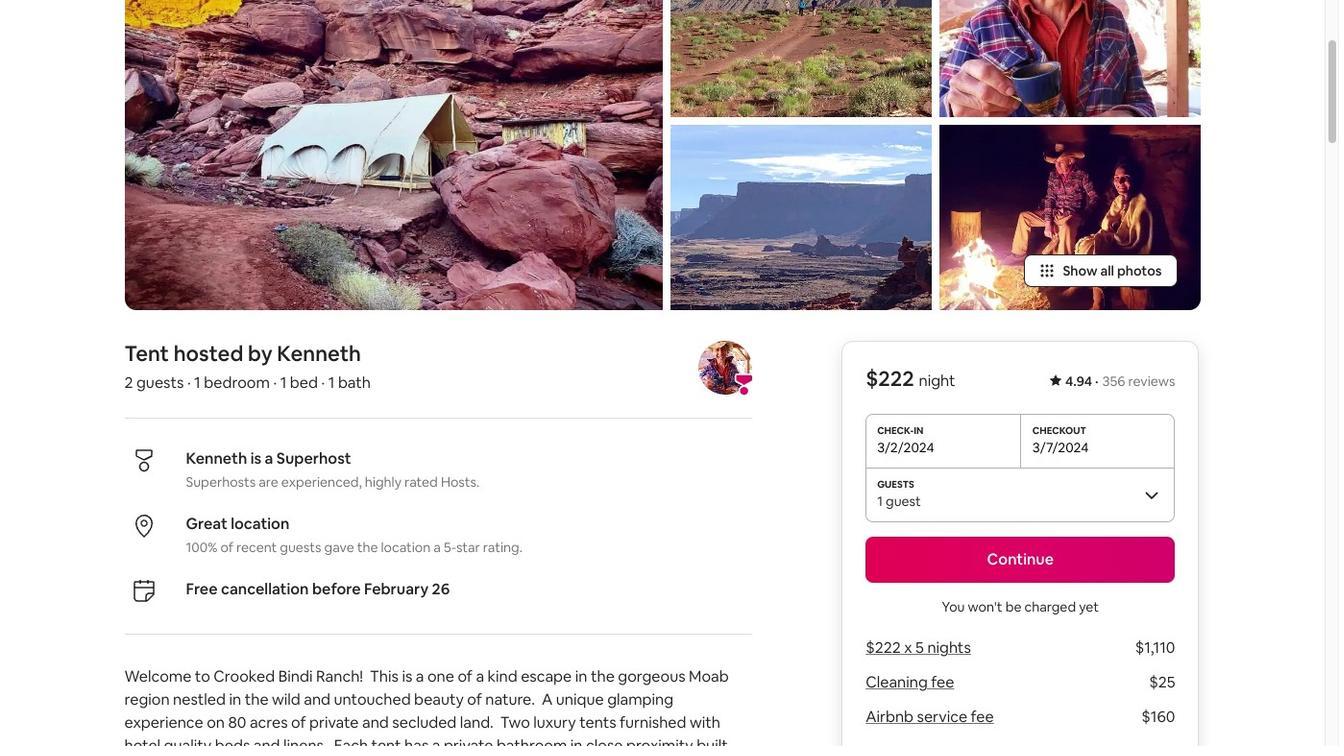 Task type: locate. For each thing, give the bounding box(es) containing it.
airbnb service fee button
[[866, 708, 995, 728]]

location up february
[[381, 539, 431, 557]]

wild
[[272, 690, 301, 710]]

a inside kenneth is a superhost superhosts are experienced, highly rated hosts.
[[265, 449, 273, 469]]

0 vertical spatial is
[[251, 449, 262, 469]]

location up recent at the left bottom
[[231, 514, 290, 535]]

one
[[428, 667, 455, 687]]

of right 100%
[[221, 539, 234, 557]]

moab glamping luxury tent for 2 image 5 image
[[940, 125, 1201, 311]]

fee up service
[[932, 673, 955, 693]]

is right this
[[402, 667, 413, 687]]

1 guest
[[878, 493, 922, 511]]

the up the acres
[[245, 690, 269, 710]]

hosted
[[174, 340, 244, 367]]

tent hosted by kenneth 2 guests · 1 bedroom · 1 bed · 1 bath
[[124, 340, 371, 393]]

x
[[905, 638, 913, 659]]

1 left guest
[[878, 493, 883, 511]]

3/2/2024
[[878, 439, 935, 457]]

rating.
[[483, 539, 523, 557]]

kenneth is a superhost. learn more about kenneth. image
[[699, 341, 752, 395], [699, 341, 752, 395]]

1 inside dropdown button
[[878, 493, 883, 511]]

bedroom
[[204, 373, 270, 393]]

fee
[[932, 673, 955, 693], [971, 708, 995, 728]]

$222
[[866, 365, 915, 392], [866, 638, 901, 659]]

gorgeous
[[618, 667, 686, 687]]

nights
[[928, 638, 972, 659]]

is up are
[[251, 449, 262, 469]]

moab
[[689, 667, 729, 687]]

crooked
[[214, 667, 275, 687]]

guests inside great location 100% of recent guests gave the location a 5-star rating.
[[280, 539, 321, 557]]

$222 x 5 nights button
[[866, 638, 972, 659]]

356
[[1103, 373, 1126, 390]]

the right 'gave'
[[357, 539, 378, 557]]

of up linens.
[[291, 713, 306, 734]]

1 horizontal spatial guests
[[280, 539, 321, 557]]

·
[[187, 373, 191, 393], [273, 373, 277, 393], [322, 373, 325, 393], [1096, 373, 1099, 390]]

and
[[304, 690, 331, 710], [362, 713, 389, 734], [254, 736, 280, 747]]

1 horizontal spatial location
[[381, 539, 431, 557]]

to
[[195, 667, 210, 687]]

welcome to crooked bindi ranch!  this is a one of a kind escape in the gorgeous moab region nestled in the wild and untouched beauty of nature.  a unique glamping experience on 80 acres of private and secluded land.  two luxury tents furnished with hotel quality beds and linens.  each tent has a private bathroom in close proximity bu
[[124, 667, 733, 747]]

1 vertical spatial guests
[[280, 539, 321, 557]]

all
[[1101, 263, 1115, 280]]

guests right 2
[[136, 373, 184, 393]]

glamping
[[608, 690, 674, 710]]

0 vertical spatial $222
[[866, 365, 915, 392]]

guests left 'gave'
[[280, 539, 321, 557]]

$25
[[1150, 673, 1176, 693]]

in left "close"
[[571, 736, 583, 747]]

tents
[[580, 713, 617, 734]]

· down hosted
[[187, 373, 191, 393]]

february
[[364, 580, 429, 600]]

$222 for $222 night
[[866, 365, 915, 392]]

1 vertical spatial and
[[362, 713, 389, 734]]

a left "5-"
[[434, 539, 441, 557]]

$222 x 5 nights
[[866, 638, 972, 659]]

1 horizontal spatial the
[[357, 539, 378, 557]]

and down the acres
[[254, 736, 280, 747]]

0 horizontal spatial private
[[310, 713, 359, 734]]

$222 left x
[[866, 638, 901, 659]]

a
[[542, 690, 553, 710]]

2 vertical spatial in
[[571, 736, 583, 747]]

2 · from the left
[[273, 373, 277, 393]]

airbnb
[[866, 708, 914, 728]]

fee right service
[[971, 708, 995, 728]]

2 vertical spatial the
[[245, 690, 269, 710]]

a left one
[[416, 667, 424, 687]]

and up tent
[[362, 713, 389, 734]]

· left bed
[[273, 373, 277, 393]]

1 horizontal spatial and
[[304, 690, 331, 710]]

rated
[[405, 474, 438, 491]]

0 vertical spatial guests
[[136, 373, 184, 393]]

2 vertical spatial and
[[254, 736, 280, 747]]

tent
[[372, 736, 401, 747]]

hotel
[[124, 736, 161, 747]]

cleaning fee button
[[866, 673, 955, 693]]

recent
[[236, 539, 277, 557]]

1
[[194, 373, 201, 393], [280, 373, 287, 393], [328, 373, 335, 393], [878, 493, 883, 511]]

1 $222 from the top
[[866, 365, 915, 392]]

free
[[186, 580, 218, 600]]

0 horizontal spatial fee
[[932, 673, 955, 693]]

great
[[186, 514, 228, 535]]

the inside great location 100% of recent guests gave the location a 5-star rating.
[[357, 539, 378, 557]]

of right one
[[458, 667, 473, 687]]

· right bed
[[322, 373, 325, 393]]

bindi
[[278, 667, 313, 687]]

0 horizontal spatial location
[[231, 514, 290, 535]]

5
[[916, 638, 925, 659]]

moab glamping luxury tent for 2 image 3 image
[[670, 125, 932, 311]]

moab glamping luxury tent for 2 image 4 image
[[940, 0, 1201, 117]]

0 vertical spatial the
[[357, 539, 378, 557]]

proximity
[[627, 736, 694, 747]]

nestled
[[173, 690, 226, 710]]

great location 100% of recent guests gave the location a 5-star rating.
[[186, 514, 523, 557]]

0 vertical spatial in
[[576, 667, 588, 687]]

location
[[231, 514, 290, 535], [381, 539, 431, 557]]

untouched
[[334, 690, 411, 710]]

0 horizontal spatial and
[[254, 736, 280, 747]]

$222 left night
[[866, 365, 915, 392]]

1 horizontal spatial is
[[402, 667, 413, 687]]

two
[[501, 713, 530, 734]]

2 horizontal spatial the
[[591, 667, 615, 687]]

and right wild
[[304, 690, 331, 710]]

star
[[456, 539, 480, 557]]

a
[[265, 449, 273, 469], [434, 539, 441, 557], [416, 667, 424, 687], [476, 667, 484, 687], [432, 736, 441, 747]]

guests
[[136, 373, 184, 393], [280, 539, 321, 557]]

0 horizontal spatial is
[[251, 449, 262, 469]]

the
[[357, 539, 378, 557], [591, 667, 615, 687], [245, 690, 269, 710]]

quality
[[164, 736, 212, 747]]

3/7/2024
[[1033, 439, 1089, 457]]

yet
[[1080, 599, 1100, 616]]

show all photos button
[[1025, 255, 1178, 288]]

bath
[[338, 373, 371, 393]]

reviews
[[1129, 373, 1176, 390]]

1 vertical spatial $222
[[866, 638, 901, 659]]

private up each
[[310, 713, 359, 734]]

the up unique
[[591, 667, 615, 687]]

1 vertical spatial is
[[402, 667, 413, 687]]

is
[[251, 449, 262, 469], [402, 667, 413, 687]]

0 horizontal spatial guests
[[136, 373, 184, 393]]

· left '356'
[[1096, 373, 1099, 390]]

2 horizontal spatial and
[[362, 713, 389, 734]]

1 vertical spatial private
[[444, 736, 493, 747]]

nature.
[[486, 690, 535, 710]]

a up are
[[265, 449, 273, 469]]

linens.
[[284, 736, 327, 747]]

in up unique
[[576, 667, 588, 687]]

$222 for $222 x 5 nights
[[866, 638, 901, 659]]

before
[[312, 580, 361, 600]]

private down "land."
[[444, 736, 493, 747]]

won't
[[968, 599, 1003, 616]]

in up 80
[[229, 690, 241, 710]]

private
[[310, 713, 359, 734], [444, 736, 493, 747]]

1 vertical spatial the
[[591, 667, 615, 687]]

2 $222 from the top
[[866, 638, 901, 659]]

1 horizontal spatial fee
[[971, 708, 995, 728]]

secluded
[[392, 713, 457, 734]]



Task type: vqa. For each thing, say whether or not it's contained in the screenshot.
perfectionist
no



Task type: describe. For each thing, give the bounding box(es) containing it.
close
[[586, 736, 623, 747]]

guest
[[886, 493, 922, 511]]

a inside great location 100% of recent guests gave the location a 5-star rating.
[[434, 539, 441, 557]]

charged
[[1025, 599, 1077, 616]]

you
[[943, 599, 965, 616]]

$160
[[1142, 708, 1176, 728]]

experience
[[124, 713, 203, 734]]

4.94
[[1066, 373, 1093, 390]]

beauty
[[414, 690, 464, 710]]

kind
[[488, 667, 518, 687]]

be
[[1006, 599, 1022, 616]]

moab glamping luxury tent for 2 image 1 image
[[124, 0, 663, 311]]

night
[[919, 371, 956, 391]]

0 vertical spatial location
[[231, 514, 290, 535]]

gave
[[324, 539, 354, 557]]

of inside great location 100% of recent guests gave the location a 5-star rating.
[[221, 539, 234, 557]]

bathroom
[[497, 736, 567, 747]]

ranch!
[[316, 667, 363, 687]]

kenneth is a superhost superhosts are experienced, highly rated hosts.
[[186, 449, 480, 491]]

are
[[259, 474, 279, 491]]

26
[[432, 580, 450, 600]]

each
[[334, 736, 368, 747]]

$1,110
[[1136, 638, 1176, 659]]

superhost
[[277, 449, 351, 469]]

has
[[405, 736, 429, 747]]

1 down hosted
[[194, 373, 201, 393]]

5-
[[444, 539, 456, 557]]

region
[[124, 690, 170, 710]]

is inside kenneth is a superhost superhosts are experienced, highly rated hosts.
[[251, 449, 262, 469]]

of up "land."
[[467, 690, 482, 710]]

1 left the bath
[[328, 373, 335, 393]]

this
[[370, 667, 399, 687]]

0 horizontal spatial the
[[245, 690, 269, 710]]

on
[[207, 713, 225, 734]]

beds
[[215, 736, 250, 747]]

1 vertical spatial location
[[381, 539, 431, 557]]

0 vertical spatial and
[[304, 690, 331, 710]]

2
[[124, 373, 133, 393]]

4 · from the left
[[1096, 373, 1099, 390]]

guests inside tent hosted by kenneth 2 guests · 1 bedroom · 1 bed · 1 bath
[[136, 373, 184, 393]]

escape
[[521, 667, 572, 687]]

1 vertical spatial in
[[229, 690, 241, 710]]

tent
[[124, 340, 169, 367]]

cleaning
[[866, 673, 928, 693]]

bed
[[290, 373, 318, 393]]

moab glamping luxury tent for 2 image 2 image
[[670, 0, 932, 117]]

cancellation
[[221, 580, 309, 600]]

$222 night
[[866, 365, 956, 392]]

superhosts
[[186, 474, 256, 491]]

0 vertical spatial private
[[310, 713, 359, 734]]

show
[[1063, 263, 1098, 280]]

show all photos
[[1063, 263, 1163, 280]]

experienced,
[[281, 474, 362, 491]]

100%
[[186, 539, 218, 557]]

airbnb service fee
[[866, 708, 995, 728]]

hosts.
[[441, 474, 480, 491]]

highly
[[365, 474, 402, 491]]

4.94 · 356 reviews
[[1066, 373, 1176, 390]]

kenneth
[[186, 449, 247, 469]]

by kenneth
[[248, 340, 361, 367]]

land.
[[460, 713, 494, 734]]

furnished
[[620, 713, 687, 734]]

continue button
[[866, 537, 1176, 584]]

1 guest button
[[866, 468, 1176, 522]]

with
[[690, 713, 721, 734]]

0 vertical spatial fee
[[932, 673, 955, 693]]

3 · from the left
[[322, 373, 325, 393]]

is inside welcome to crooked bindi ranch!  this is a one of a kind escape in the gorgeous moab region nestled in the wild and untouched beauty of nature.  a unique glamping experience on 80 acres of private and secluded land.  two luxury tents furnished with hotel quality beds and linens.  each tent has a private bathroom in close proximity bu
[[402, 667, 413, 687]]

acres
[[250, 713, 288, 734]]

1 vertical spatial fee
[[971, 708, 995, 728]]

a right has
[[432, 736, 441, 747]]

a left kind
[[476, 667, 484, 687]]

unique
[[556, 690, 604, 710]]

1 left bed
[[280, 373, 287, 393]]

photos
[[1118, 263, 1163, 280]]

80
[[228, 713, 246, 734]]

you won't be charged yet
[[943, 599, 1100, 616]]

luxury
[[534, 713, 576, 734]]

free cancellation before february 26
[[186, 580, 450, 600]]

1 · from the left
[[187, 373, 191, 393]]

cleaning fee
[[866, 673, 955, 693]]

welcome
[[124, 667, 192, 687]]

continue
[[988, 550, 1054, 570]]

1 horizontal spatial private
[[444, 736, 493, 747]]



